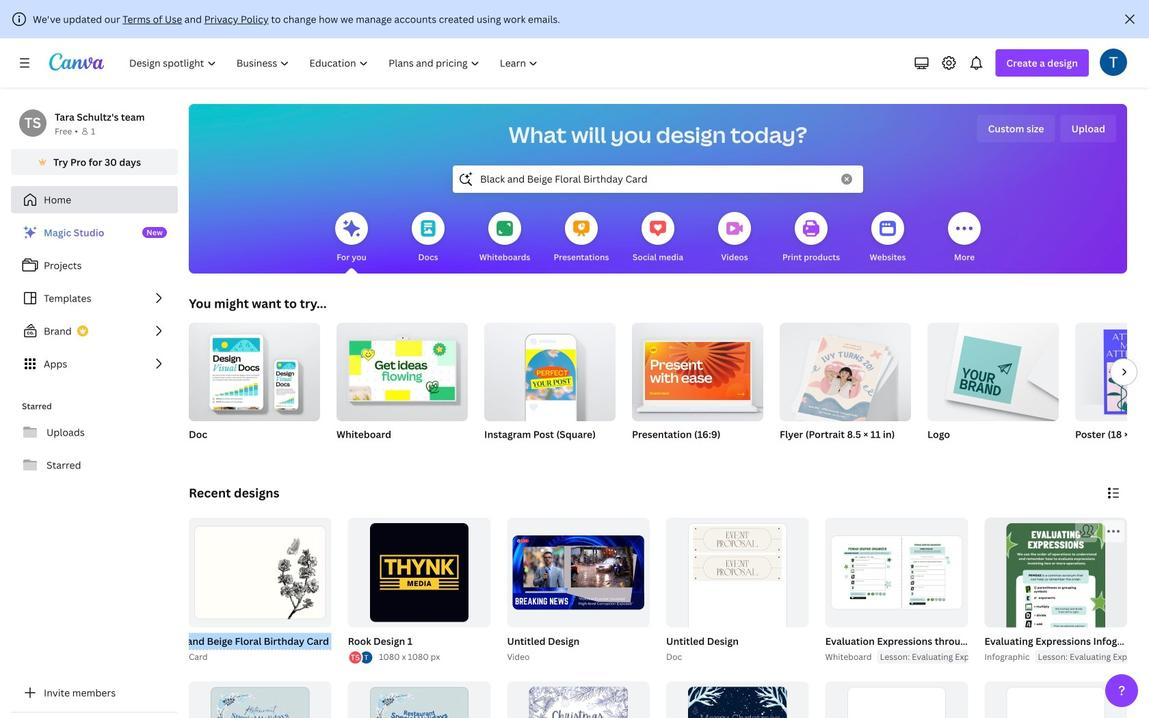 Task type: vqa. For each thing, say whether or not it's contained in the screenshot.
Direction
no



Task type: locate. For each thing, give the bounding box(es) containing it.
group
[[189, 318, 320, 459], [189, 318, 320, 422], [337, 318, 468, 459], [337, 318, 468, 422], [485, 318, 616, 459], [485, 318, 616, 422], [632, 318, 764, 459], [632, 318, 764, 422], [780, 323, 912, 459], [928, 323, 1060, 459], [1076, 323, 1150, 459], [186, 518, 332, 664], [189, 518, 332, 628], [345, 518, 491, 666], [348, 518, 491, 628], [505, 518, 650, 664], [507, 518, 650, 628], [664, 518, 810, 664], [667, 518, 810, 664], [823, 518, 1080, 664], [826, 518, 969, 628], [983, 518, 1150, 719], [985, 518, 1128, 719], [189, 682, 332, 719], [348, 682, 491, 719], [507, 682, 650, 719], [667, 682, 810, 719], [826, 682, 969, 719], [985, 682, 1128, 719]]

list
[[11, 219, 178, 378], [348, 651, 374, 666]]

tara schultz's team image
[[19, 110, 47, 137]]

tara schultz's team element
[[19, 110, 47, 137]]

None field
[[189, 634, 332, 651]]

top level navigation element
[[120, 49, 550, 77]]

None search field
[[453, 166, 864, 193]]

0 horizontal spatial list
[[11, 219, 178, 378]]

0 vertical spatial list
[[11, 219, 178, 378]]

1 vertical spatial list
[[348, 651, 374, 666]]



Task type: describe. For each thing, give the bounding box(es) containing it.
Search search field
[[481, 166, 834, 192]]

1 horizontal spatial list
[[348, 651, 374, 666]]

tara schultz image
[[1101, 48, 1128, 76]]



